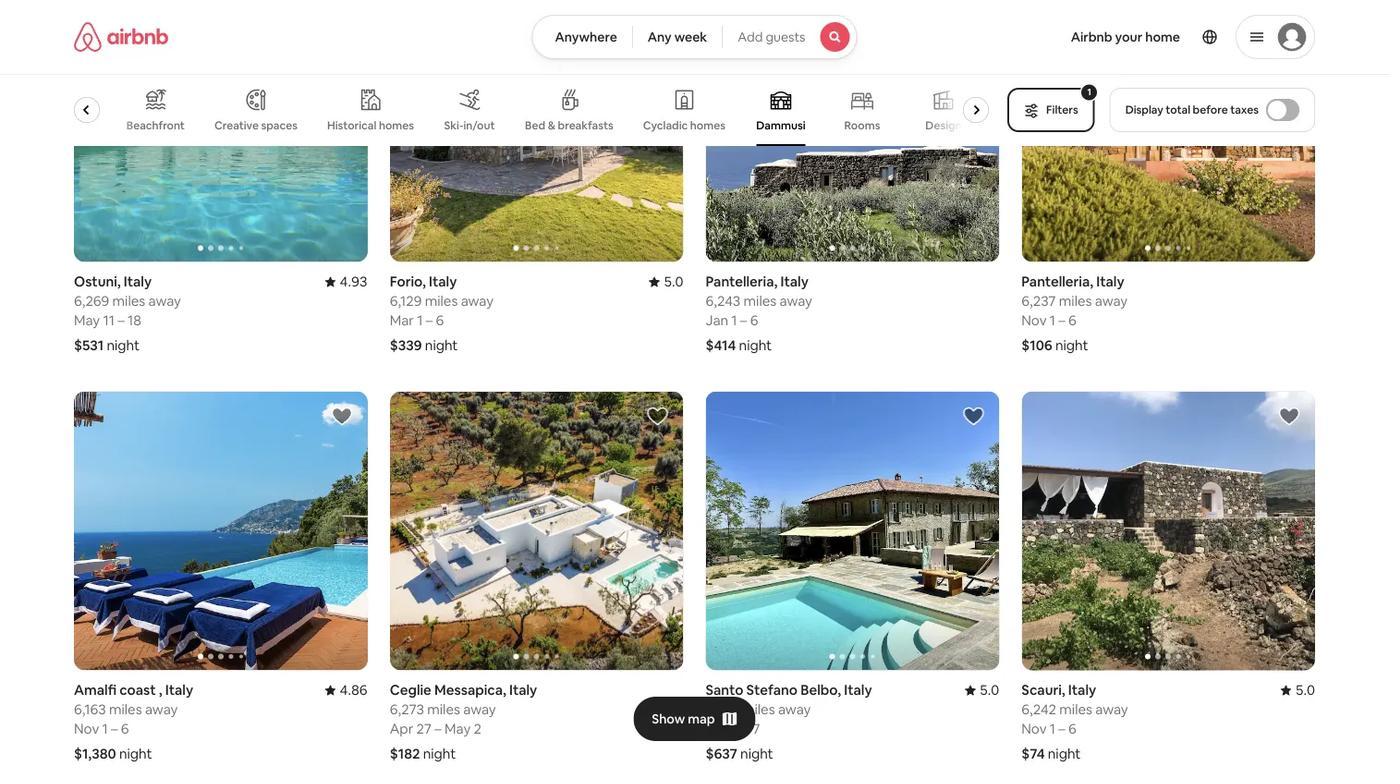 Task type: describe. For each thing, give the bounding box(es) containing it.
$637
[[706, 745, 737, 763]]

add to wishlist: ceglie messapica, italy image
[[647, 405, 669, 427]]

nov inside "amalfi coast , italy 6,163 miles away nov 1 – 6 $1,380 night"
[[74, 720, 99, 738]]

add guests
[[738, 29, 806, 45]]

18
[[128, 311, 141, 329]]

night inside santo stefano belbo, italy 5,734 miles away nov 1 – 7 $637 night
[[740, 745, 773, 763]]

$531
[[74, 336, 104, 354]]

– inside scauri, italy 6,242 miles away nov 1 – 6 $74 night
[[1059, 720, 1066, 738]]

cycladic
[[643, 118, 688, 133]]

italy inside santo stefano belbo, italy 5,734 miles away nov 1 – 7 $637 night
[[844, 681, 872, 699]]

anywhere button
[[532, 15, 633, 59]]

filters
[[1046, 103, 1078, 117]]

group for 6,243 miles away
[[706, 0, 999, 262]]

away inside 'ostuni, italy 6,269 miles away may 11 – 18 $531 night'
[[148, 292, 181, 310]]

cycladic homes
[[643, 118, 726, 133]]

miles inside ceglie messapica, italy 6,273 miles away apr 27 – may 2 $182 night
[[427, 700, 460, 718]]

design
[[926, 118, 962, 133]]

ski-
[[444, 118, 463, 133]]

home
[[1145, 29, 1180, 45]]

night inside ceglie messapica, italy 6,273 miles away apr 27 – may 2 $182 night
[[423, 745, 456, 763]]

6 for 6,242
[[1069, 720, 1077, 738]]

4.93 out of 5 average rating image
[[325, 273, 368, 291]]

airbnb your home
[[1071, 29, 1180, 45]]

airbnb
[[1071, 29, 1113, 45]]

nov inside pantelleria, italy 6,237 miles away nov 1 – 6 $106 night
[[1022, 311, 1047, 329]]

pantelleria, italy 6,237 miles away nov 1 – 6 $106 night
[[1022, 273, 1128, 354]]

6 for 6,129
[[436, 311, 444, 329]]

group for 5,734 miles away
[[706, 391, 999, 670]]

add guests button
[[722, 15, 857, 59]]

coast
[[119, 681, 156, 699]]

6,243
[[706, 292, 741, 310]]

homes for historical homes
[[379, 118, 414, 132]]

nov inside scauri, italy 6,242 miles away nov 1 – 6 $74 night
[[1022, 720, 1047, 738]]

dammusi
[[756, 118, 806, 133]]

away inside scauri, italy 6,242 miles away nov 1 – 6 $74 night
[[1096, 700, 1128, 718]]

4.93
[[340, 273, 368, 291]]

add to wishlist: amalfi coast , italy image
[[331, 405, 353, 427]]

6,237
[[1022, 292, 1056, 310]]

away inside forio, italy 6,129 miles away mar 1 – 6 $339 night
[[461, 292, 494, 310]]

pantelleria, italy 6,243 miles away jan 1 – 6 $414 night
[[706, 273, 812, 354]]

group for 6,129 miles away
[[390, 0, 684, 262]]

messapica,
[[434, 681, 506, 699]]

night inside forio, italy 6,129 miles away mar 1 – 6 $339 night
[[425, 336, 458, 354]]

5.0 out of 5 average rating image for scauri, italy 6,242 miles away nov 1 – 6 $74 night
[[1281, 681, 1315, 699]]

night inside 'ostuni, italy 6,269 miles away may 11 – 18 $531 night'
[[107, 336, 140, 354]]

,
[[159, 681, 162, 699]]

– inside "amalfi coast , italy 6,163 miles away nov 1 – 6 $1,380 night"
[[111, 720, 118, 738]]

historical homes
[[327, 118, 414, 132]]

$106
[[1022, 336, 1052, 354]]

miles inside pantelleria, italy 6,237 miles away nov 1 – 6 $106 night
[[1059, 292, 1092, 310]]

6 for 6,243
[[750, 311, 758, 329]]

apr
[[390, 720, 413, 738]]

total
[[1166, 103, 1191, 117]]

group for 6,237 miles away
[[1022, 0, 1315, 262]]

historical
[[327, 118, 377, 132]]

6 for 6,237
[[1069, 311, 1077, 329]]

stefano
[[746, 681, 798, 699]]

show
[[652, 711, 685, 727]]

5.0 for santo stefano belbo, italy 5,734 miles away nov 1 – 7 $637 night
[[980, 681, 999, 699]]

amalfi coast , italy 6,163 miles away nov 1 – 6 $1,380 night
[[74, 681, 193, 763]]

taxes
[[1230, 103, 1259, 117]]

farms
[[55, 118, 87, 133]]

beachfront
[[126, 118, 185, 133]]

jan
[[706, 311, 728, 329]]

6,242
[[1022, 700, 1056, 718]]

spaces
[[261, 118, 298, 133]]

– inside forio, italy 6,129 miles away mar 1 – 6 $339 night
[[426, 311, 433, 329]]

group containing historical homes
[[45, 74, 996, 146]]

belbo,
[[801, 681, 841, 699]]

bed
[[525, 118, 545, 133]]

group for 6,242 miles away
[[1022, 391, 1315, 670]]

– inside santo stefano belbo, italy 5,734 miles away nov 1 – 7 $637 night
[[743, 720, 750, 738]]

ski-in/out
[[444, 118, 495, 133]]

away inside pantelleria, italy 6,237 miles away nov 1 – 6 $106 night
[[1095, 292, 1128, 310]]

1 for 6,237
[[1050, 311, 1056, 329]]

&
[[548, 118, 556, 133]]

pantelleria, for 6,237
[[1022, 273, 1094, 291]]

11
[[103, 311, 115, 329]]

pantelleria, for 6,243
[[706, 273, 778, 291]]

6,273
[[390, 700, 424, 718]]

– inside pantelleria, italy 6,243 miles away jan 1 – 6 $414 night
[[740, 311, 747, 329]]

italy inside pantelleria, italy 6,243 miles away jan 1 – 6 $414 night
[[781, 273, 809, 291]]

27
[[416, 720, 432, 738]]

add to wishlist: scauri, italy image
[[1278, 405, 1300, 427]]

– inside pantelleria, italy 6,237 miles away nov 1 – 6 $106 night
[[1059, 311, 1066, 329]]



Task type: vqa. For each thing, say whether or not it's contained in the screenshot.
miles
yes



Task type: locate. For each thing, give the bounding box(es) containing it.
6 inside pantelleria, italy 6,237 miles away nov 1 – 6 $106 night
[[1069, 311, 1077, 329]]

group
[[74, 0, 368, 262], [390, 0, 684, 262], [706, 0, 999, 262], [1022, 0, 1315, 262], [45, 74, 996, 146], [74, 391, 368, 670], [390, 391, 684, 670], [706, 391, 999, 670], [1022, 391, 1315, 670]]

1 for 6,243
[[731, 311, 737, 329]]

None search field
[[532, 15, 857, 59]]

week
[[674, 29, 707, 45]]

ceglie messapica, italy 6,273 miles away apr 27 – may 2 $182 night
[[390, 681, 537, 763]]

away
[[148, 292, 181, 310], [461, 292, 494, 310], [780, 292, 812, 310], [1095, 292, 1128, 310], [145, 700, 178, 718], [463, 700, 496, 718], [778, 700, 811, 718], [1096, 700, 1128, 718]]

italy inside forio, italy 6,129 miles away mar 1 – 6 $339 night
[[429, 273, 457, 291]]

1 horizontal spatial 5.0 out of 5 average rating image
[[1281, 681, 1315, 699]]

creative
[[214, 118, 259, 133]]

away right 6,129
[[461, 292, 494, 310]]

miles right 6,243
[[744, 292, 777, 310]]

away right 6,237
[[1095, 292, 1128, 310]]

6
[[436, 311, 444, 329], [750, 311, 758, 329], [1069, 311, 1077, 329], [121, 720, 129, 738], [1069, 720, 1077, 738]]

nov
[[1022, 311, 1047, 329], [74, 720, 99, 738], [706, 720, 731, 738], [1022, 720, 1047, 738]]

ceglie
[[390, 681, 431, 699]]

5.0 out of 5 average rating image
[[649, 273, 684, 291], [1281, 681, 1315, 699]]

6 inside forio, italy 6,129 miles away mar 1 – 6 $339 night
[[436, 311, 444, 329]]

2
[[474, 720, 482, 738]]

7
[[753, 720, 760, 738]]

1 inside scauri, italy 6,242 miles away nov 1 – 6 $74 night
[[1050, 720, 1056, 738]]

italy inside pantelleria, italy 6,237 miles away nov 1 – 6 $106 night
[[1096, 273, 1124, 291]]

breakfasts
[[558, 118, 614, 133]]

anywhere
[[555, 29, 617, 45]]

1 for 6,242
[[1050, 720, 1056, 738]]

4.86 out of 5 average rating image
[[325, 681, 368, 699]]

0 vertical spatial may
[[74, 311, 100, 329]]

1
[[417, 311, 423, 329], [731, 311, 737, 329], [1050, 311, 1056, 329], [102, 720, 108, 738], [734, 720, 740, 738], [1050, 720, 1056, 738]]

scauri, italy 6,242 miles away nov 1 – 6 $74 night
[[1022, 681, 1128, 763]]

1 down 6,237
[[1050, 311, 1056, 329]]

display
[[1125, 103, 1163, 117]]

1 right mar
[[417, 311, 423, 329]]

away inside ceglie messapica, italy 6,273 miles away apr 27 – may 2 $182 night
[[463, 700, 496, 718]]

night inside scauri, italy 6,242 miles away nov 1 – 6 $74 night
[[1048, 745, 1081, 763]]

night right $74
[[1048, 745, 1081, 763]]

italy inside scauri, italy 6,242 miles away nov 1 – 6 $74 night
[[1068, 681, 1096, 699]]

miles up 7
[[742, 700, 775, 718]]

night inside "amalfi coast , italy 6,163 miles away nov 1 – 6 $1,380 night"
[[119, 745, 152, 763]]

homes
[[379, 118, 414, 132], [690, 118, 726, 133]]

night down 18
[[107, 336, 140, 354]]

forio, italy 6,129 miles away mar 1 – 6 $339 night
[[390, 273, 494, 354]]

1 horizontal spatial 5.0
[[980, 681, 999, 699]]

4.86
[[340, 681, 368, 699]]

any week button
[[632, 15, 723, 59]]

0 horizontal spatial may
[[74, 311, 100, 329]]

miles up 27
[[427, 700, 460, 718]]

–
[[118, 311, 125, 329], [426, 311, 433, 329], [740, 311, 747, 329], [1059, 311, 1066, 329], [111, 720, 118, 738], [435, 720, 442, 738], [743, 720, 750, 738], [1059, 720, 1066, 738]]

1 inside santo stefano belbo, italy 5,734 miles away nov 1 – 7 $637 night
[[734, 720, 740, 738]]

1 down 6,163
[[102, 720, 108, 738]]

nov down 6,242
[[1022, 720, 1047, 738]]

miles inside scauri, italy 6,242 miles away nov 1 – 6 $74 night
[[1060, 700, 1092, 718]]

filters button
[[1008, 88, 1095, 132]]

nov down 6,163
[[74, 720, 99, 738]]

$1,380
[[74, 745, 116, 763]]

miles down coast
[[109, 700, 142, 718]]

1 right jan
[[731, 311, 737, 329]]

1 down 6,242
[[1050, 720, 1056, 738]]

map
[[688, 711, 715, 727]]

0 horizontal spatial 5.0
[[664, 273, 684, 291]]

5.0 out of 5 average rating image for forio, italy 6,129 miles away mar 1 – 6 $339 night
[[649, 273, 684, 291]]

miles up 18
[[112, 292, 145, 310]]

miles right 6,129
[[425, 292, 458, 310]]

pantelleria, inside pantelleria, italy 6,243 miles away jan 1 – 6 $414 night
[[706, 273, 778, 291]]

0 vertical spatial 5.0 out of 5 average rating image
[[649, 273, 684, 291]]

6 inside scauri, italy 6,242 miles away nov 1 – 6 $74 night
[[1069, 720, 1077, 738]]

italy inside ceglie messapica, italy 6,273 miles away apr 27 – may 2 $182 night
[[509, 681, 537, 699]]

group for 6,163 miles away
[[74, 391, 368, 670]]

homes right historical
[[379, 118, 414, 132]]

add to wishlist: pantelleria, italy image
[[1278, 0, 1300, 19]]

scauri,
[[1022, 681, 1065, 699]]

rooms
[[844, 118, 880, 133]]

6,163
[[74, 700, 106, 718]]

0 horizontal spatial pantelleria,
[[706, 273, 778, 291]]

5.0 for scauri, italy 6,242 miles away nov 1 – 6 $74 night
[[1296, 681, 1315, 699]]

miles inside forio, italy 6,129 miles away mar 1 – 6 $339 night
[[425, 292, 458, 310]]

away inside santo stefano belbo, italy 5,734 miles away nov 1 – 7 $637 night
[[778, 700, 811, 718]]

night inside pantelleria, italy 6,237 miles away nov 1 – 6 $106 night
[[1055, 336, 1088, 354]]

away inside "amalfi coast , italy 6,163 miles away nov 1 – 6 $1,380 night"
[[145, 700, 178, 718]]

group for 6,273 miles away
[[390, 391, 684, 670]]

away down ','
[[145, 700, 178, 718]]

miles inside "amalfi coast , italy 6,163 miles away nov 1 – 6 $1,380 night"
[[109, 700, 142, 718]]

display total before taxes
[[1125, 103, 1259, 117]]

$414
[[706, 336, 736, 354]]

may inside 'ostuni, italy 6,269 miles away may 11 – 18 $531 night'
[[74, 311, 100, 329]]

miles inside santo stefano belbo, italy 5,734 miles away nov 1 – 7 $637 night
[[742, 700, 775, 718]]

nov inside santo stefano belbo, italy 5,734 miles away nov 1 – 7 $637 night
[[706, 720, 731, 738]]

guests
[[766, 29, 806, 45]]

1 left 7
[[734, 720, 740, 738]]

1 inside forio, italy 6,129 miles away mar 1 – 6 $339 night
[[417, 311, 423, 329]]

6,129
[[390, 292, 422, 310]]

santo stefano belbo, italy 5,734 miles away nov 1 – 7 $637 night
[[706, 681, 872, 763]]

night right $1,380
[[119, 745, 152, 763]]

pantelleria, up 6,243
[[706, 273, 778, 291]]

away up 2
[[463, 700, 496, 718]]

$339
[[390, 336, 422, 354]]

display total before taxes button
[[1110, 88, 1315, 132]]

– inside ceglie messapica, italy 6,273 miles away apr 27 – may 2 $182 night
[[435, 720, 442, 738]]

5,734
[[706, 700, 739, 718]]

miles right 6,242
[[1060, 700, 1092, 718]]

night right $106
[[1055, 336, 1088, 354]]

$74
[[1022, 745, 1045, 763]]

night
[[107, 336, 140, 354], [425, 336, 458, 354], [739, 336, 772, 354], [1055, 336, 1088, 354], [119, 745, 152, 763], [423, 745, 456, 763], [740, 745, 773, 763], [1048, 745, 1081, 763]]

1 horizontal spatial pantelleria,
[[1022, 273, 1094, 291]]

5.0
[[664, 273, 684, 291], [980, 681, 999, 699], [1296, 681, 1315, 699]]

add to wishlist: forio, italy image
[[647, 0, 669, 19]]

night down 27
[[423, 745, 456, 763]]

2 pantelleria, from the left
[[1022, 273, 1094, 291]]

may left 2
[[445, 720, 471, 738]]

pantelleria, inside pantelleria, italy 6,237 miles away nov 1 – 6 $106 night
[[1022, 273, 1094, 291]]

5.0 out of 5 average rating image
[[965, 681, 999, 699]]

santo
[[706, 681, 743, 699]]

italy inside 'ostuni, italy 6,269 miles away may 11 – 18 $531 night'
[[124, 273, 152, 291]]

away inside pantelleria, italy 6,243 miles away jan 1 – 6 $414 night
[[780, 292, 812, 310]]

1 pantelleria, from the left
[[706, 273, 778, 291]]

may inside ceglie messapica, italy 6,273 miles away apr 27 – may 2 $182 night
[[445, 720, 471, 738]]

italy inside "amalfi coast , italy 6,163 miles away nov 1 – 6 $1,380 night"
[[165, 681, 193, 699]]

may
[[74, 311, 100, 329], [445, 720, 471, 738]]

1 horizontal spatial homes
[[690, 118, 726, 133]]

6 inside "amalfi coast , italy 6,163 miles away nov 1 – 6 $1,380 night"
[[121, 720, 129, 738]]

add
[[738, 29, 763, 45]]

before
[[1193, 103, 1228, 117]]

pantelleria,
[[706, 273, 778, 291], [1022, 273, 1094, 291]]

homes right cycladic
[[690, 118, 726, 133]]

night inside pantelleria, italy 6,243 miles away jan 1 – 6 $414 night
[[739, 336, 772, 354]]

6,269
[[74, 292, 109, 310]]

nov down 6,237
[[1022, 311, 1047, 329]]

night right "$414"
[[739, 336, 772, 354]]

amalfi
[[74, 681, 116, 699]]

in/out
[[463, 118, 495, 133]]

any
[[648, 29, 672, 45]]

add to wishlist: santo stefano belbo, italy image
[[962, 405, 985, 427]]

profile element
[[880, 0, 1315, 74]]

bed & breakfasts
[[525, 118, 614, 133]]

night right $339
[[425, 336, 458, 354]]

group for 6,269 miles away
[[74, 0, 368, 262]]

miles right 6,237
[[1059, 292, 1092, 310]]

none search field containing anywhere
[[532, 15, 857, 59]]

ostuni,
[[74, 273, 121, 291]]

1 inside pantelleria, italy 6,237 miles away nov 1 – 6 $106 night
[[1050, 311, 1056, 329]]

homes for cycladic homes
[[690, 118, 726, 133]]

nov down 5,734
[[706, 720, 731, 738]]

6 inside pantelleria, italy 6,243 miles away jan 1 – 6 $414 night
[[750, 311, 758, 329]]

creative spaces
[[214, 118, 298, 133]]

mar
[[390, 311, 414, 329]]

may down 6,269
[[74, 311, 100, 329]]

1 inside "amalfi coast , italy 6,163 miles away nov 1 – 6 $1,380 night"
[[102, 720, 108, 738]]

forio,
[[390, 273, 426, 291]]

1 vertical spatial 5.0 out of 5 average rating image
[[1281, 681, 1315, 699]]

pantelleria, up 6,237
[[1022, 273, 1094, 291]]

italy
[[124, 273, 152, 291], [429, 273, 457, 291], [781, 273, 809, 291], [1096, 273, 1124, 291], [165, 681, 193, 699], [509, 681, 537, 699], [844, 681, 872, 699], [1068, 681, 1096, 699]]

1 inside pantelleria, italy 6,243 miles away jan 1 – 6 $414 night
[[731, 311, 737, 329]]

1 for 6,129
[[417, 311, 423, 329]]

1 vertical spatial may
[[445, 720, 471, 738]]

show map
[[652, 711, 715, 727]]

night down 7
[[740, 745, 773, 763]]

away right 6,269
[[148, 292, 181, 310]]

away right 6,242
[[1096, 700, 1128, 718]]

2 horizontal spatial 5.0
[[1296, 681, 1315, 699]]

any week
[[648, 29, 707, 45]]

your
[[1115, 29, 1143, 45]]

$182
[[390, 745, 420, 763]]

5.0 for forio, italy 6,129 miles away mar 1 – 6 $339 night
[[664, 273, 684, 291]]

– inside 'ostuni, italy 6,269 miles away may 11 – 18 $531 night'
[[118, 311, 125, 329]]

miles
[[112, 292, 145, 310], [425, 292, 458, 310], [744, 292, 777, 310], [1059, 292, 1092, 310], [109, 700, 142, 718], [427, 700, 460, 718], [742, 700, 775, 718], [1060, 700, 1092, 718]]

miles inside pantelleria, italy 6,243 miles away jan 1 – 6 $414 night
[[744, 292, 777, 310]]

miles inside 'ostuni, italy 6,269 miles away may 11 – 18 $531 night'
[[112, 292, 145, 310]]

show map button
[[633, 697, 756, 741]]

0 horizontal spatial 5.0 out of 5 average rating image
[[649, 273, 684, 291]]

ostuni, italy 6,269 miles away may 11 – 18 $531 night
[[74, 273, 181, 354]]

0 horizontal spatial homes
[[379, 118, 414, 132]]

1 horizontal spatial may
[[445, 720, 471, 738]]

away down stefano
[[778, 700, 811, 718]]

away right 6,243
[[780, 292, 812, 310]]

airbnb your home link
[[1060, 18, 1191, 56]]



